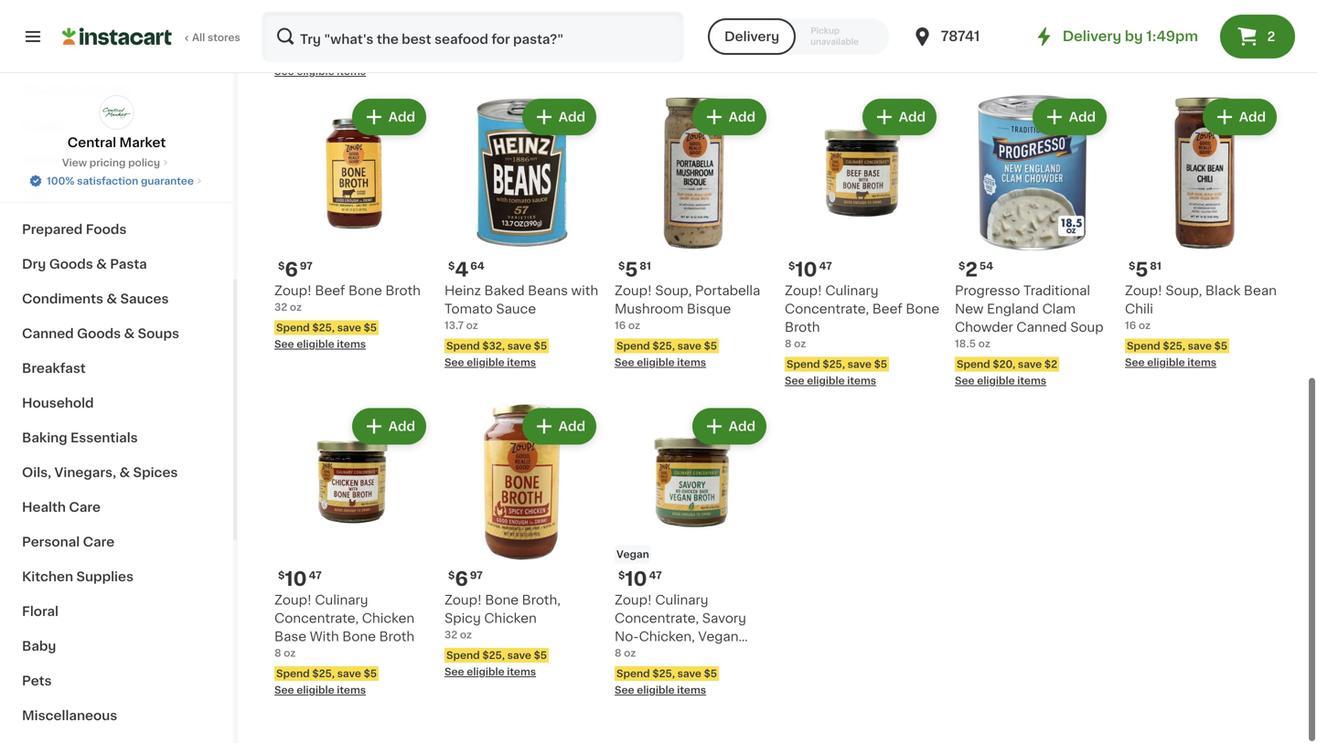 Task type: locate. For each thing, give the bounding box(es) containing it.
goods
[[49, 258, 93, 271], [77, 328, 121, 340]]

$ 10 47 up 'no-'
[[618, 570, 662, 589]]

add for zoup! beef bone broth
[[389, 111, 415, 123]]

product group containing 19 oz
[[274, 0, 430, 79]]

97 up spicy
[[470, 571, 483, 581]]

1 vertical spatial 6
[[455, 570, 468, 589]]

$
[[278, 261, 285, 271], [448, 261, 455, 271], [618, 261, 625, 271], [789, 261, 795, 271], [959, 261, 965, 271], [1129, 261, 1136, 271], [278, 571, 285, 581], [448, 571, 455, 581], [618, 571, 625, 581]]

add button for progresso traditional new england clam chowder canned soup
[[1034, 101, 1105, 134]]

$ 10 47 up zoup! culinary concentrate, beef bone broth 8 oz
[[789, 260, 832, 279]]

deli link
[[11, 177, 222, 212]]

guarantee
[[141, 176, 194, 186]]

add for zoup! soup, portabella mushroom bisque
[[729, 111, 756, 123]]

$ up spicy
[[448, 571, 455, 581]]

kitchen supplies link
[[11, 560, 222, 595]]

6 up "zoup! beef bone broth 32 oz"
[[285, 260, 298, 279]]

5 up the chili at the top
[[1136, 260, 1148, 279]]

save down zoup! soup, portabella mushroom bisque 16 oz
[[678, 341, 702, 351]]

1 horizontal spatial soup,
[[1166, 285, 1202, 297]]

concentrate, for with
[[274, 612, 359, 625]]

16 for zoup! soup, portabella mushroom bisque
[[615, 321, 626, 331]]

6 up spicy
[[455, 570, 468, 589]]

spend $20, save $2 see eligible items down 18.5
[[955, 360, 1058, 386]]

zoup! soup, portabella mushroom bisque 16 oz
[[615, 285, 760, 331]]

vegan
[[617, 550, 649, 560], [698, 631, 739, 644]]

$ for zoup! bone broth, spicy chicken
[[448, 571, 455, 581]]

5
[[625, 260, 638, 279], [1136, 260, 1148, 279]]

1 vertical spatial $20,
[[993, 360, 1016, 370]]

& left 'pasta'
[[96, 258, 107, 271]]

1 horizontal spatial 16
[[785, 11, 796, 21]]

new
[[955, 303, 984, 316]]

central market
[[67, 136, 166, 149]]

prepared
[[22, 223, 83, 236]]

2 vertical spatial 32
[[445, 630, 458, 640]]

beans
[[528, 285, 568, 297]]

$20, down chowder
[[993, 360, 1016, 370]]

delivery
[[1063, 30, 1122, 43], [725, 30, 780, 43]]

spend
[[617, 13, 650, 23], [1127, 13, 1161, 23], [446, 32, 480, 42], [787, 32, 820, 42], [957, 32, 990, 42], [276, 50, 310, 60], [276, 323, 310, 333], [446, 341, 480, 351], [617, 341, 650, 351], [1127, 341, 1161, 351], [787, 360, 820, 370], [957, 360, 990, 370], [446, 651, 480, 661], [276, 669, 310, 679], [617, 669, 650, 679]]

None search field
[[262, 11, 684, 62]]

by
[[1125, 30, 1143, 43]]

81 up the chili at the top
[[1150, 261, 1162, 271]]

1 horizontal spatial chicken
[[484, 612, 537, 625]]

soup, up mushroom
[[655, 285, 692, 297]]

$ 6 97 up spicy
[[448, 570, 483, 589]]

$ up base
[[278, 571, 285, 581]]

care up supplies
[[83, 536, 115, 549]]

soup, inside zoup! soup, portabella mushroom bisque 16 oz
[[655, 285, 692, 297]]

beef
[[315, 285, 345, 297], [872, 303, 903, 316]]

0 horizontal spatial vegan
[[617, 550, 649, 560]]

0 horizontal spatial $ 6 97
[[278, 260, 313, 279]]

0 vertical spatial goods
[[49, 258, 93, 271]]

2
[[1267, 30, 1275, 43], [965, 260, 978, 279]]

save down with at left
[[337, 669, 361, 679]]

19
[[274, 29, 286, 39]]

delivery inside delivery by 1:49pm 'link'
[[1063, 30, 1122, 43]]

47 for zoup!  culinary concentrate, chicken base with bone broth
[[309, 571, 322, 581]]

1 vertical spatial 2
[[965, 260, 978, 279]]

canned goods & soups
[[22, 328, 179, 340]]

32 inside the zoup! bone broth, spicy chicken 32 oz
[[445, 630, 458, 640]]

oz inside zoup!  culinary concentrate, chicken base with bone broth 8 oz
[[284, 649, 296, 659]]

canned inside progresso traditional new england clam chowder canned soup 18.5 oz
[[1017, 321, 1067, 334]]

$ left 54
[[959, 261, 965, 271]]

2 horizontal spatial concentrate,
[[785, 303, 869, 316]]

all
[[192, 32, 205, 43]]

0 horizontal spatial beef
[[315, 285, 345, 297]]

1 horizontal spatial delivery
[[1063, 30, 1122, 43]]

zoup!
[[274, 285, 312, 297], [615, 285, 652, 297], [785, 285, 822, 297], [1125, 285, 1163, 297], [274, 594, 312, 607], [445, 594, 482, 607], [615, 594, 652, 607]]

0 vertical spatial 6
[[285, 260, 298, 279]]

central
[[67, 136, 116, 149]]

bisque
[[687, 303, 731, 316]]

spend $25, save $5 see eligible items
[[615, 13, 717, 40], [1125, 13, 1228, 40], [445, 32, 547, 58], [785, 32, 887, 58], [955, 32, 1058, 58], [274, 323, 377, 349], [615, 341, 717, 368], [1125, 341, 1228, 368], [785, 360, 887, 386], [445, 651, 547, 677], [274, 669, 377, 696], [615, 669, 717, 696]]

zoup! for zoup! soup, black bean chili
[[1125, 285, 1163, 297]]

1 horizontal spatial culinary
[[655, 594, 709, 607]]

1 horizontal spatial $ 5 81
[[1129, 260, 1162, 279]]

zoup! inside zoup! soup, black bean chili 16 oz
[[1125, 285, 1163, 297]]

clam
[[1042, 303, 1076, 316]]

care down vinegars,
[[69, 501, 101, 514]]

zoup! for zoup! beef bone broth
[[274, 285, 312, 297]]

$25, down the 16 oz "button"
[[823, 32, 845, 42]]

product group containing 4
[[445, 95, 600, 370]]

care for health care
[[69, 501, 101, 514]]

97 for bone
[[470, 571, 483, 581]]

6
[[285, 260, 298, 279], [455, 570, 468, 589]]

0 vertical spatial 97
[[300, 261, 313, 271]]

16 for zoup! soup, black bean chili
[[1125, 321, 1136, 331]]

97 up "zoup! beef bone broth 32 oz"
[[300, 261, 313, 271]]

concentrate,
[[785, 303, 869, 316], [274, 612, 359, 625], [615, 612, 699, 625]]

1 horizontal spatial $ 10 47
[[618, 570, 662, 589]]

spend $20, save $2 see eligible items
[[274, 50, 377, 76], [955, 360, 1058, 386]]

1 horizontal spatial $ 6 97
[[448, 570, 483, 589]]

1 horizontal spatial concentrate,
[[615, 612, 699, 625]]

zoup! inside zoup! culinary concentrate, beef bone broth 8 oz
[[785, 285, 822, 297]]

1 vertical spatial goods
[[77, 328, 121, 340]]

goods down prepared foods
[[49, 258, 93, 271]]

soups
[[138, 328, 179, 340]]

$ up 'no-'
[[618, 571, 625, 581]]

54
[[980, 261, 994, 271]]

1 chicken from the left
[[362, 612, 415, 625]]

2 chicken from the left
[[484, 612, 537, 625]]

0 horizontal spatial $2
[[364, 50, 377, 60]]

0 horizontal spatial 47
[[309, 571, 322, 581]]

goods down condiments & sauces
[[77, 328, 121, 340]]

1 horizontal spatial $2
[[1045, 360, 1058, 370]]

1 $ 5 81 from the left
[[618, 260, 651, 279]]

deli
[[22, 188, 48, 201]]

10 up 'no-'
[[625, 570, 647, 589]]

oz inside progresso traditional new england clam chowder canned soup 18.5 oz
[[979, 339, 991, 349]]

$ up "zoup! beef bone broth 32 oz"
[[278, 261, 285, 271]]

$ inside $ 4 64
[[448, 261, 455, 271]]

household
[[22, 397, 94, 410]]

$ for zoup!  culinary concentrate, chicken base with bone broth
[[278, 571, 285, 581]]

save down 32 oz button
[[507, 32, 531, 42]]

0 horizontal spatial chicken
[[362, 612, 415, 625]]

1 vertical spatial vegan
[[698, 631, 739, 644]]

concentrate, inside zoup! culinary concentrate, beef bone broth 8 oz
[[785, 303, 869, 316]]

8 inside zoup! culinary concentrate, beef bone broth 8 oz
[[785, 339, 792, 349]]

canned up breakfast
[[22, 328, 74, 340]]

floral link
[[11, 595, 222, 629]]

1 vertical spatial spend $20, save $2 see eligible items
[[955, 360, 1058, 386]]

0 vertical spatial care
[[69, 501, 101, 514]]

prepared foods link
[[11, 212, 222, 247]]

1 horizontal spatial 2
[[1267, 30, 1275, 43]]

32 inside "zoup! beef bone broth 32 oz"
[[274, 302, 287, 312]]

10 for zoup! culinary concentrate, beef bone broth
[[795, 260, 817, 279]]

0 vertical spatial $20,
[[312, 50, 335, 60]]

$2 down the 19 oz "button"
[[364, 50, 377, 60]]

32
[[445, 11, 458, 21], [274, 302, 287, 312], [445, 630, 458, 640]]

spend $20, save $2 see eligible items for product group containing 19 oz
[[274, 50, 377, 76]]

canned down the clam
[[1017, 321, 1067, 334]]

save right $32,
[[507, 341, 532, 351]]

$ for zoup! beef bone broth
[[278, 261, 285, 271]]

broth inside zoup!  culinary concentrate, chicken base with bone broth 8 oz
[[379, 631, 415, 644]]

1 horizontal spatial $20,
[[993, 360, 1016, 370]]

$ up zoup! culinary concentrate, beef bone broth 8 oz
[[789, 261, 795, 271]]

essentials
[[70, 432, 138, 445]]

concentrate, inside zoup!  culinary concentrate, savory no-chicken, vegan broth
[[615, 612, 699, 625]]

0 horizontal spatial canned
[[22, 328, 74, 340]]

1 horizontal spatial spend $20, save $2 see eligible items
[[955, 360, 1058, 386]]

vegan inside zoup!  culinary concentrate, savory no-chicken, vegan broth
[[698, 631, 739, 644]]

2 horizontal spatial 16
[[1125, 321, 1136, 331]]

save down the zoup! bone broth, spicy chicken 32 oz
[[507, 651, 531, 661]]

oz inside "zoup! beef bone broth 32 oz"
[[290, 302, 302, 312]]

zoup! inside "zoup! beef bone broth 32 oz"
[[274, 285, 312, 297]]

0 horizontal spatial 8
[[274, 649, 281, 659]]

10 up base
[[285, 570, 307, 589]]

health
[[22, 501, 66, 514]]

1 vertical spatial care
[[83, 536, 115, 549]]

save down "zoup! beef bone broth 32 oz"
[[337, 323, 361, 333]]

culinary inside zoup!  culinary concentrate, savory no-chicken, vegan broth
[[655, 594, 709, 607]]

broth
[[385, 285, 421, 297], [785, 321, 820, 334], [379, 631, 415, 644], [615, 649, 650, 662]]

1 5 from the left
[[625, 260, 638, 279]]

canned goods & soups link
[[11, 317, 222, 351]]

dry goods & pasta link
[[11, 247, 222, 282]]

product group containing spend $25, save $5 see eligible items
[[955, 0, 1111, 60]]

& left soups
[[124, 328, 135, 340]]

1 81 from the left
[[640, 261, 651, 271]]

$ for progresso traditional new england clam chowder canned soup
[[959, 261, 965, 271]]

progresso traditional new england clam chowder canned soup 18.5 oz
[[955, 285, 1104, 349]]

10 up zoup! culinary concentrate, beef bone broth 8 oz
[[795, 260, 817, 279]]

add button for zoup!  culinary concentrate, chicken base with bone broth
[[354, 410, 424, 443]]

$ for heinz baked beans with tomato sauce
[[448, 261, 455, 271]]

47 up zoup!  culinary concentrate, savory no-chicken, vegan broth in the bottom of the page
[[649, 571, 662, 581]]

items down zoup! soup, black bean chili 16 oz
[[1188, 358, 1217, 368]]

1 vertical spatial $ 6 97
[[448, 570, 483, 589]]

0 horizontal spatial $ 5 81
[[618, 260, 651, 279]]

81 for zoup! soup, portabella mushroom bisque
[[640, 261, 651, 271]]

0 vertical spatial beef
[[315, 285, 345, 297]]

1 horizontal spatial 10
[[625, 570, 647, 589]]

$25, down mushroom
[[653, 341, 675, 351]]

& left spices
[[119, 467, 130, 479]]

zoup! for zoup!  culinary concentrate, chicken base with bone broth
[[274, 594, 312, 607]]

1 vertical spatial beef
[[872, 303, 903, 316]]

2 inside the '2' button
[[1267, 30, 1275, 43]]

1 vertical spatial 32
[[274, 302, 287, 312]]

canned
[[1017, 321, 1067, 334], [22, 328, 74, 340]]

delivery for delivery
[[725, 30, 780, 43]]

1 horizontal spatial 6
[[455, 570, 468, 589]]

1 vertical spatial 97
[[470, 571, 483, 581]]

0 horizontal spatial soup,
[[655, 285, 692, 297]]

16 inside zoup! soup, black bean chili 16 oz
[[1125, 321, 1136, 331]]

1 horizontal spatial 5
[[1136, 260, 1148, 279]]

spend $20, save $2 see eligible items down 19 oz
[[274, 50, 377, 76]]

0 vertical spatial $2
[[364, 50, 377, 60]]

0 horizontal spatial $ 10 47
[[278, 570, 322, 589]]

chicken down broth,
[[484, 612, 537, 625]]

vegan down savory
[[698, 631, 739, 644]]

0 horizontal spatial spend $20, save $2 see eligible items
[[274, 50, 377, 76]]

$ inside $ 2 54
[[959, 261, 965, 271]]

personal
[[22, 536, 80, 549]]

delivery inside delivery button
[[725, 30, 780, 43]]

soup
[[1071, 321, 1104, 334]]

save down zoup! soup, black bean chili 16 oz
[[1188, 341, 1212, 351]]

0 horizontal spatial 10
[[285, 570, 307, 589]]

8 oz
[[615, 649, 636, 659]]

47 up zoup! culinary concentrate, beef bone broth 8 oz
[[819, 261, 832, 271]]

culinary inside zoup! culinary concentrate, beef bone broth 8 oz
[[825, 285, 879, 297]]

1 horizontal spatial 81
[[1150, 261, 1162, 271]]

2 horizontal spatial culinary
[[825, 285, 879, 297]]

2 $ 5 81 from the left
[[1129, 260, 1162, 279]]

zoup! soup, black bean chili 16 oz
[[1125, 285, 1277, 331]]

oz
[[460, 11, 472, 21], [798, 11, 810, 21], [288, 29, 300, 39], [290, 302, 302, 312], [466, 321, 478, 331], [628, 321, 640, 331], [1139, 321, 1151, 331], [794, 339, 806, 349], [979, 339, 991, 349], [460, 630, 472, 640], [284, 649, 296, 659], [624, 649, 636, 659]]

1 horizontal spatial canned
[[1017, 321, 1067, 334]]

prepared foods
[[22, 223, 127, 236]]

47
[[819, 261, 832, 271], [309, 571, 322, 581], [649, 571, 662, 581]]

soup,
[[655, 285, 692, 297], [1166, 285, 1202, 297]]

2 horizontal spatial 8
[[785, 339, 792, 349]]

add button for zoup! soup, portabella mushroom bisque
[[694, 101, 765, 134]]

oils, vinegars, & spices link
[[11, 456, 222, 490]]

& left sauces
[[106, 293, 117, 306]]

0 horizontal spatial concentrate,
[[274, 612, 359, 625]]

0 horizontal spatial 6
[[285, 260, 298, 279]]

save down chicken,
[[678, 669, 702, 679]]

add for zoup! culinary concentrate, beef bone broth
[[899, 111, 926, 123]]

product group
[[274, 0, 430, 79], [445, 0, 600, 60], [785, 0, 940, 60], [955, 0, 1111, 60], [274, 95, 430, 352], [445, 95, 600, 370], [615, 95, 770, 370], [785, 95, 940, 388], [955, 95, 1111, 388], [1125, 95, 1281, 370], [274, 405, 430, 698], [445, 405, 600, 680], [615, 405, 770, 698]]

items down chicken,
[[677, 686, 706, 696]]

foods
[[86, 223, 127, 236]]

zoup! inside zoup! soup, portabella mushroom bisque 16 oz
[[615, 285, 652, 297]]

zoup! inside zoup!  culinary concentrate, chicken base with bone broth 8 oz
[[274, 594, 312, 607]]

chicken left spicy
[[362, 612, 415, 625]]

kitchen supplies
[[22, 571, 134, 584]]

13.7
[[445, 321, 464, 331]]

81 up mushroom
[[640, 261, 651, 271]]

& for soups
[[124, 328, 135, 340]]

6 for zoup! beef bone broth
[[285, 260, 298, 279]]

items down with at left
[[337, 686, 366, 696]]

78741
[[941, 30, 980, 43]]

$25, down zoup! culinary concentrate, beef bone broth 8 oz
[[823, 360, 845, 370]]

2 soup, from the left
[[1166, 285, 1202, 297]]

bean
[[1244, 285, 1277, 297]]

47 up zoup!  culinary concentrate, chicken base with bone broth 8 oz
[[309, 571, 322, 581]]

items down delivery by 1:49pm 'link'
[[1018, 48, 1047, 58]]

1 vertical spatial $2
[[1045, 360, 1058, 370]]

2 horizontal spatial 47
[[819, 261, 832, 271]]

100% satisfaction guarantee button
[[28, 170, 205, 188]]

items down sauce
[[507, 358, 536, 368]]

$ 6 97 for bone
[[448, 570, 483, 589]]

2 horizontal spatial 10
[[795, 260, 817, 279]]

32 inside 32 oz button
[[445, 11, 458, 21]]

1 soup, from the left
[[655, 285, 692, 297]]

$25, down 32 oz button
[[482, 32, 505, 42]]

$2 down progresso traditional new england clam chowder canned soup 18.5 oz
[[1045, 360, 1058, 370]]

$2
[[364, 50, 377, 60], [1045, 360, 1058, 370]]

items down progresso traditional new england clam chowder canned soup 18.5 oz
[[1018, 376, 1047, 386]]

2 5 from the left
[[1136, 260, 1148, 279]]

$ for zoup! soup, black bean chili
[[1129, 261, 1136, 271]]

soup, left black
[[1166, 285, 1202, 297]]

16 oz
[[785, 11, 810, 21]]

18.5
[[955, 339, 976, 349]]

$ 6 97 up "zoup! beef bone broth 32 oz"
[[278, 260, 313, 279]]

0 vertical spatial spend $20, save $2 see eligible items
[[274, 50, 377, 76]]

0 horizontal spatial delivery
[[725, 30, 780, 43]]

5 for zoup! soup, portabella mushroom bisque
[[625, 260, 638, 279]]

0 horizontal spatial $20,
[[312, 50, 335, 60]]

10
[[795, 260, 817, 279], [285, 570, 307, 589], [625, 570, 647, 589]]

97
[[300, 261, 313, 271], [470, 571, 483, 581]]

$ 5 81 up mushroom
[[618, 260, 651, 279]]

culinary inside zoup!  culinary concentrate, chicken base with bone broth 8 oz
[[315, 594, 368, 607]]

0 horizontal spatial 81
[[640, 261, 651, 271]]

oz inside zoup! soup, black bean chili 16 oz
[[1139, 321, 1151, 331]]

items down the zoup! bone broth, spicy chicken 32 oz
[[507, 667, 536, 677]]

zoup! for zoup! culinary concentrate, beef bone broth
[[785, 285, 822, 297]]

add for progresso traditional new england clam chowder canned soup
[[1069, 111, 1096, 123]]

vegan up 'no-'
[[617, 550, 649, 560]]

0 horizontal spatial culinary
[[315, 594, 368, 607]]

0 vertical spatial vegan
[[617, 550, 649, 560]]

1 horizontal spatial 97
[[470, 571, 483, 581]]

16 inside zoup! soup, portabella mushroom bisque 16 oz
[[615, 321, 626, 331]]

81 for zoup! soup, black bean chili
[[1150, 261, 1162, 271]]

concentrate, inside zoup!  culinary concentrate, chicken base with bone broth 8 oz
[[274, 612, 359, 625]]

items inside "spend $32, save $5 see eligible items"
[[507, 358, 536, 368]]

canned inside canned goods & soups link
[[22, 328, 74, 340]]

$ left 64
[[448, 261, 455, 271]]

oils, vinegars, & spices
[[22, 467, 178, 479]]

0 vertical spatial 2
[[1267, 30, 1275, 43]]

$ up the chili at the top
[[1129, 261, 1136, 271]]

$20, down the 19 oz "button"
[[312, 50, 335, 60]]

add button for zoup! soup, black bean chili
[[1205, 101, 1275, 134]]

2 81 from the left
[[1150, 261, 1162, 271]]

dry goods & pasta
[[22, 258, 147, 271]]

1:49pm
[[1147, 30, 1198, 43]]

traditional
[[1024, 285, 1091, 297]]

0 horizontal spatial 5
[[625, 260, 638, 279]]

items left the '2' button
[[1188, 30, 1217, 40]]

2 horizontal spatial $ 10 47
[[789, 260, 832, 279]]

items down "zoup! beef bone broth 32 oz"
[[337, 339, 366, 349]]

zoup! inside the zoup! bone broth, spicy chicken 32 oz
[[445, 594, 482, 607]]

$ for zoup!  culinary concentrate, savory no-chicken, vegan broth
[[618, 571, 625, 581]]

$25, down zoup! soup, black bean chili 16 oz
[[1163, 341, 1186, 351]]

0 horizontal spatial 97
[[300, 261, 313, 271]]

instacart logo image
[[62, 26, 172, 48]]

10 for zoup!  culinary concentrate, savory no-chicken, vegan broth
[[625, 570, 647, 589]]

add button for zoup!  culinary concentrate, savory no-chicken, vegan broth
[[694, 410, 765, 443]]

all stores
[[192, 32, 240, 43]]

$ 5 81 up the chili at the top
[[1129, 260, 1162, 279]]

0 vertical spatial $ 6 97
[[278, 260, 313, 279]]

personal care
[[22, 536, 115, 549]]

bone inside "zoup! beef bone broth 32 oz"
[[349, 285, 382, 297]]

$ 10 47
[[789, 260, 832, 279], [278, 570, 322, 589], [618, 570, 662, 589]]

zoup! beef bone broth 32 oz
[[274, 285, 421, 312]]

soup, inside zoup! soup, black bean chili 16 oz
[[1166, 285, 1202, 297]]

chicken
[[362, 612, 415, 625], [484, 612, 537, 625]]

see inside "spend $32, save $5 see eligible items"
[[445, 358, 464, 368]]

england
[[987, 303, 1039, 316]]

$ 10 47 up base
[[278, 570, 322, 589]]

soup, for portabella
[[655, 285, 692, 297]]

1 horizontal spatial beef
[[872, 303, 903, 316]]

add button
[[354, 101, 424, 134], [524, 101, 595, 134], [694, 101, 765, 134], [864, 101, 935, 134], [1034, 101, 1105, 134], [1205, 101, 1275, 134], [354, 410, 424, 443], [524, 410, 595, 443], [694, 410, 765, 443]]

0 horizontal spatial 16
[[615, 321, 626, 331]]

$ up mushroom
[[618, 261, 625, 271]]

save up 1:49pm
[[1188, 13, 1212, 23]]

bone
[[349, 285, 382, 297], [906, 303, 940, 316], [485, 594, 519, 607], [342, 631, 376, 644]]

1 horizontal spatial vegan
[[698, 631, 739, 644]]

culinary
[[825, 285, 879, 297], [315, 594, 368, 607], [655, 594, 709, 607]]

1 horizontal spatial 47
[[649, 571, 662, 581]]

5 up mushroom
[[625, 260, 638, 279]]

policy
[[128, 158, 160, 168]]

1 horizontal spatial 8
[[615, 649, 622, 659]]

0 vertical spatial 32
[[445, 11, 458, 21]]

$25, right 78741
[[993, 32, 1015, 42]]

culinary for beef
[[825, 285, 879, 297]]



Task type: vqa. For each thing, say whether or not it's contained in the screenshot.
Send
no



Task type: describe. For each thing, give the bounding box(es) containing it.
frozen link
[[11, 108, 222, 143]]

5 for zoup! soup, black bean chili
[[1136, 260, 1148, 279]]

items down zoup! soup, portabella mushroom bisque 16 oz
[[677, 358, 706, 368]]

baking
[[22, 432, 67, 445]]

add for zoup!  culinary concentrate, savory no-chicken, vegan broth
[[729, 420, 756, 433]]

save inside "spend $32, save $5 see eligible items"
[[507, 341, 532, 351]]

view pricing policy
[[62, 158, 160, 168]]

$ for zoup! soup, portabella mushroom bisque
[[618, 261, 625, 271]]

16 inside "button"
[[785, 11, 796, 21]]

household link
[[11, 386, 222, 421]]

& for pasta
[[96, 258, 107, 271]]

$25, down with at left
[[312, 669, 335, 679]]

$5 inside "spend $32, save $5 see eligible items"
[[534, 341, 547, 351]]

64
[[470, 261, 485, 271]]

$25, left delivery button
[[653, 13, 675, 23]]

soup, for black
[[1166, 285, 1202, 297]]

$ 5 81 for zoup! soup, portabella mushroom bisque
[[618, 260, 651, 279]]

spend inside "spend $32, save $5 see eligible items"
[[446, 341, 480, 351]]

items left delivery button
[[677, 30, 706, 40]]

culinary for savory
[[655, 594, 709, 607]]

add for zoup! bone broth, spicy chicken
[[559, 420, 585, 433]]

broth inside "zoup! beef bone broth 32 oz"
[[385, 285, 421, 297]]

with
[[310, 631, 339, 644]]

health care link
[[11, 490, 222, 525]]

save down the 19 oz "button"
[[337, 50, 362, 60]]

$25, down "zoup! beef bone broth 32 oz"
[[312, 323, 335, 333]]

sauces
[[120, 293, 169, 306]]

care for personal care
[[83, 536, 115, 549]]

oz inside the 19 oz "button"
[[288, 29, 300, 39]]

oz inside zoup! soup, portabella mushroom bisque 16 oz
[[628, 321, 640, 331]]

$ 10 47 for zoup!  culinary concentrate, savory no-chicken, vegan broth
[[618, 570, 662, 589]]

supplies
[[76, 571, 134, 584]]

candy
[[87, 84, 130, 97]]

save down the 16 oz "button"
[[848, 32, 872, 42]]

add for zoup! soup, black bean chili
[[1239, 111, 1266, 123]]

& for spices
[[119, 467, 130, 479]]

zoup!  culinary concentrate, chicken base with bone broth 8 oz
[[274, 594, 415, 659]]

$25, down chicken,
[[653, 669, 675, 679]]

$ 10 47 for zoup!  culinary concentrate, chicken base with bone broth
[[278, 570, 322, 589]]

progresso
[[955, 285, 1020, 297]]

$ 4 64
[[448, 260, 485, 279]]

oz inside the 16 oz "button"
[[798, 11, 810, 21]]

oz inside zoup! culinary concentrate, beef bone broth 8 oz
[[794, 339, 806, 349]]

delivery for delivery by 1:49pm
[[1063, 30, 1122, 43]]

add button for zoup! bone broth, spicy chicken
[[524, 410, 595, 443]]

breakfast
[[22, 362, 86, 375]]

32 oz button
[[445, 0, 600, 23]]

47 for zoup!  culinary concentrate, savory no-chicken, vegan broth
[[649, 571, 662, 581]]

tomato
[[445, 303, 493, 316]]

16 oz button
[[785, 0, 940, 23]]

$ 5 81 for zoup! soup, black bean chili
[[1129, 260, 1162, 279]]

concentrate, for chicken,
[[615, 612, 699, 625]]

oz inside heinz baked beans with tomato sauce 13.7 oz
[[466, 321, 478, 331]]

baked
[[484, 285, 525, 297]]

97 for beef
[[300, 261, 313, 271]]

product group containing 32 oz
[[445, 0, 600, 60]]

chicken inside zoup!  culinary concentrate, chicken base with bone broth 8 oz
[[362, 612, 415, 625]]

snacks & candy
[[22, 84, 130, 97]]

items down the 16 oz "button"
[[847, 48, 876, 58]]

market
[[119, 136, 166, 149]]

product group containing 16 oz
[[785, 0, 940, 60]]

spend $32, save $5 see eligible items
[[445, 341, 547, 368]]

$ 2 54
[[959, 260, 994, 279]]

culinary for chicken
[[315, 594, 368, 607]]

& left candy
[[73, 84, 84, 97]]

vinegars,
[[54, 467, 116, 479]]

items down 32 oz button
[[507, 48, 536, 58]]

add for zoup!  culinary concentrate, chicken base with bone broth
[[389, 420, 415, 433]]

100%
[[47, 176, 75, 186]]

chowder
[[955, 321, 1013, 334]]

portabella
[[695, 285, 760, 297]]

beef inside zoup! culinary concentrate, beef bone broth 8 oz
[[872, 303, 903, 316]]

broth inside zoup! culinary concentrate, beef bone broth 8 oz
[[785, 321, 820, 334]]

zoup! for zoup! soup, portabella mushroom bisque
[[615, 285, 652, 297]]

4
[[455, 260, 469, 279]]

8 inside zoup!  culinary concentrate, chicken base with bone broth 8 oz
[[274, 649, 281, 659]]

with
[[571, 285, 598, 297]]

oz inside 32 oz button
[[460, 11, 472, 21]]

bone inside zoup!  culinary concentrate, chicken base with bone broth 8 oz
[[342, 631, 376, 644]]

6 for zoup! bone broth, spicy chicken
[[455, 570, 468, 589]]

condiments
[[22, 293, 103, 306]]

satisfaction
[[77, 176, 138, 186]]

goods for dry
[[49, 258, 93, 271]]

baking essentials link
[[11, 421, 222, 456]]

frozen
[[22, 119, 67, 132]]

service type group
[[708, 18, 890, 55]]

save down zoup! culinary concentrate, beef bone broth 8 oz
[[848, 360, 872, 370]]

kitchen
[[22, 571, 73, 584]]

bakery
[[22, 154, 68, 166]]

concentrate, for broth
[[785, 303, 869, 316]]

pets
[[22, 675, 52, 688]]

chicken,
[[639, 631, 695, 644]]

goods for canned
[[77, 328, 121, 340]]

view
[[62, 158, 87, 168]]

2 button
[[1220, 15, 1295, 59]]

save left delivery button
[[678, 13, 702, 23]]

add button for zoup! beef bone broth
[[354, 101, 424, 134]]

19 oz button
[[274, 0, 430, 42]]

central market link
[[67, 95, 166, 152]]

oils,
[[22, 467, 51, 479]]

stores
[[208, 32, 240, 43]]

delivery by 1:49pm link
[[1033, 26, 1198, 48]]

pasta
[[110, 258, 147, 271]]

savory
[[702, 612, 746, 625]]

spices
[[133, 467, 178, 479]]

sauce
[[496, 303, 536, 316]]

$ 10 47 for zoup! culinary concentrate, beef bone broth
[[789, 260, 832, 279]]

items down zoup! culinary concentrate, beef bone broth 8 oz
[[847, 376, 876, 386]]

32 oz
[[445, 11, 472, 21]]

snacks & candy link
[[11, 73, 222, 108]]

save right 78741
[[1018, 32, 1042, 42]]

$20, for product group containing 19 oz
[[312, 50, 335, 60]]

pricing
[[89, 158, 126, 168]]

dry
[[22, 258, 46, 271]]

baking essentials
[[22, 432, 138, 445]]

beef inside "zoup! beef bone broth 32 oz"
[[315, 285, 345, 297]]

zoup! for zoup! bone broth, spicy chicken
[[445, 594, 482, 607]]

breakfast link
[[11, 351, 222, 386]]

condiments & sauces
[[22, 293, 169, 306]]

save down progresso traditional new england clam chowder canned soup 18.5 oz
[[1018, 360, 1042, 370]]

bone inside zoup! culinary concentrate, beef bone broth 8 oz
[[906, 303, 940, 316]]

10 for zoup!  culinary concentrate, chicken base with bone broth
[[285, 570, 307, 589]]

add for heinz baked beans with tomato sauce
[[559, 111, 585, 123]]

$20, for product group containing 2
[[993, 360, 1016, 370]]

personal care link
[[11, 525, 222, 560]]

delivery button
[[708, 18, 796, 55]]

bakery link
[[11, 143, 222, 177]]

zoup! culinary concentrate, beef bone broth 8 oz
[[785, 285, 940, 349]]

add button for zoup! culinary concentrate, beef bone broth
[[864, 101, 935, 134]]

Search field
[[263, 13, 682, 60]]

$25, up 1:49pm
[[1163, 13, 1186, 23]]

0 horizontal spatial 2
[[965, 260, 978, 279]]

central market logo image
[[99, 95, 134, 130]]

19 oz
[[274, 29, 300, 39]]

100% satisfaction guarantee
[[47, 176, 194, 186]]

items down the 19 oz "button"
[[337, 66, 366, 76]]

mushroom
[[615, 303, 684, 316]]

health care
[[22, 501, 101, 514]]

no-
[[615, 631, 639, 644]]

$25, down the zoup! bone broth, spicy chicken 32 oz
[[482, 651, 505, 661]]

view pricing policy link
[[62, 156, 171, 170]]

chicken inside the zoup! bone broth, spicy chicken 32 oz
[[484, 612, 537, 625]]

$ for zoup! culinary concentrate, beef bone broth
[[789, 261, 795, 271]]

eligible inside "spend $32, save $5 see eligible items"
[[467, 358, 505, 368]]

$ 6 97 for beef
[[278, 260, 313, 279]]

baby
[[22, 640, 56, 653]]

broth inside zoup!  culinary concentrate, savory no-chicken, vegan broth
[[615, 649, 650, 662]]

bone inside the zoup! bone broth, spicy chicken 32 oz
[[485, 594, 519, 607]]

chili
[[1125, 303, 1154, 316]]

spend $20, save $2 see eligible items for product group containing 2
[[955, 360, 1058, 386]]

add button for heinz baked beans with tomato sauce
[[524, 101, 595, 134]]

zoup! inside zoup!  culinary concentrate, savory no-chicken, vegan broth
[[615, 594, 652, 607]]

product group containing 2
[[955, 95, 1111, 388]]

spicy
[[445, 612, 481, 625]]

broth,
[[522, 594, 561, 607]]

all stores link
[[62, 11, 242, 62]]

oz inside the zoup! bone broth, spicy chicken 32 oz
[[460, 630, 472, 640]]

47 for zoup! culinary concentrate, beef bone broth
[[819, 261, 832, 271]]



